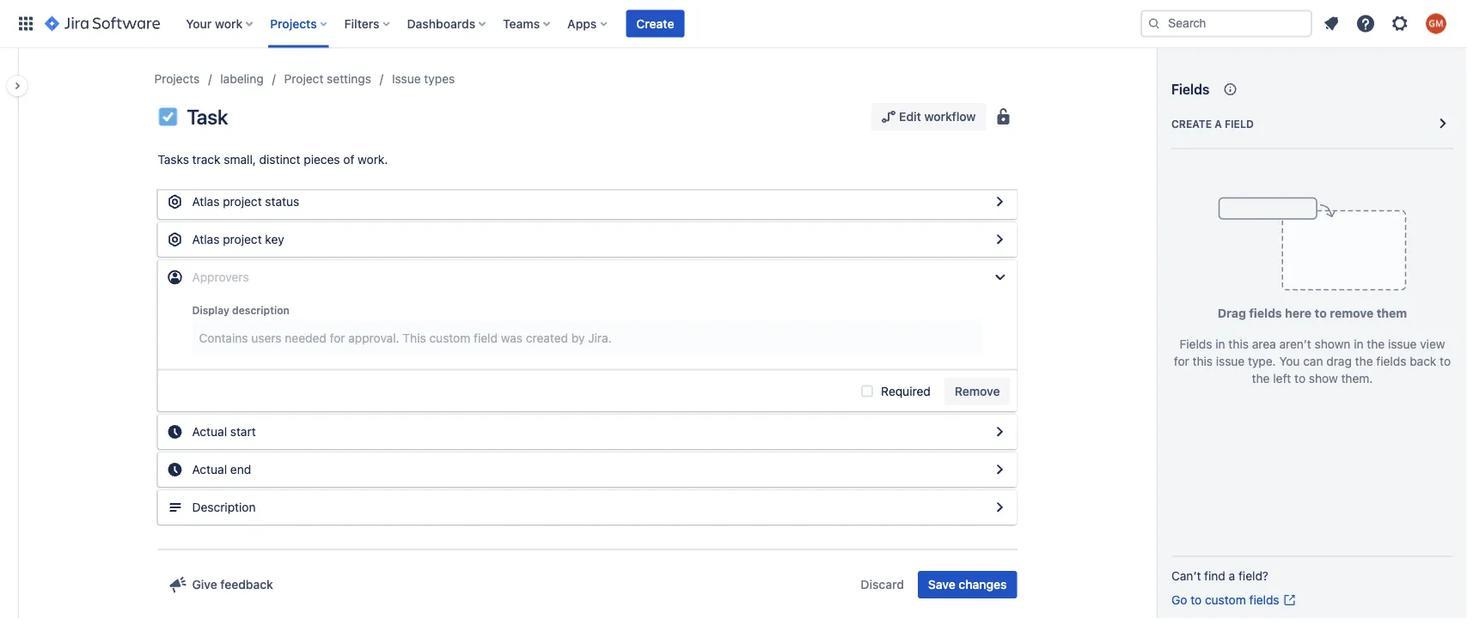Task type: vqa. For each thing, say whether or not it's contained in the screenshot.
'create'
yes



Task type: describe. For each thing, give the bounding box(es) containing it.
area
[[1252, 337, 1276, 352]]

shown
[[1315, 337, 1351, 352]]

projects for projects popup button
[[270, 16, 317, 31]]

1 in from the left
[[1216, 337, 1226, 352]]

view
[[1420, 337, 1445, 352]]

approvers
[[192, 270, 249, 285]]

no restrictions image
[[993, 107, 1014, 127]]

projects for projects link
[[154, 72, 200, 86]]

small,
[[224, 153, 256, 167]]

give
[[192, 578, 217, 592]]

to right the go
[[1191, 594, 1202, 608]]

help image
[[1356, 13, 1376, 34]]

create a field
[[1172, 118, 1254, 130]]

here
[[1285, 306, 1312, 321]]

2 in from the left
[[1354, 337, 1364, 352]]

key
[[265, 233, 284, 247]]

open field configuration image for atlas project status
[[990, 192, 1010, 212]]

labeling link
[[220, 69, 264, 89]]

to right left
[[1295, 372, 1306, 386]]

remove button
[[945, 378, 1010, 405]]

description
[[192, 501, 256, 515]]

task
[[187, 105, 228, 129]]

custom
[[1205, 594, 1246, 608]]

actual end button
[[158, 453, 1017, 487]]

field
[[1225, 118, 1254, 130]]

status
[[265, 195, 299, 209]]

to down view
[[1440, 355, 1451, 369]]

discard
[[861, 578, 904, 592]]

actual for actual end
[[192, 463, 227, 477]]

your work
[[186, 16, 243, 31]]

track
[[192, 153, 220, 167]]

fields in this area aren't shown in the issue view for this issue type. you can drag the fields back to the left to show them.
[[1174, 337, 1451, 386]]

2 vertical spatial the
[[1252, 372, 1270, 386]]

project for status
[[223, 195, 262, 209]]

fields inside the fields in this area aren't shown in the issue view for this issue type. you can drag the fields back to the left to show them.
[[1377, 355, 1407, 369]]

edit
[[899, 110, 921, 124]]

issue
[[392, 72, 421, 86]]

open field configuration image for actual end
[[990, 460, 1010, 481]]

description
[[232, 305, 290, 317]]

close field configuration image
[[990, 267, 1010, 288]]

dashboards button
[[402, 10, 493, 37]]

atlas project key button
[[158, 223, 1017, 257]]

issue types
[[392, 72, 455, 86]]

description button
[[158, 491, 1017, 525]]

settings image
[[1390, 13, 1411, 34]]

Display description field
[[194, 323, 981, 354]]

project settings link
[[284, 69, 371, 89]]

save changes button
[[918, 572, 1017, 599]]

fields for fields in this area aren't shown in the issue view for this issue type. you can drag the fields back to the left to show them.
[[1180, 337, 1213, 352]]

back
[[1410, 355, 1437, 369]]

start
[[230, 425, 256, 439]]

field?
[[1239, 569, 1269, 584]]

banner containing your work
[[0, 0, 1467, 48]]

1 horizontal spatial this
[[1229, 337, 1249, 352]]

can't
[[1172, 569, 1201, 584]]

aren't
[[1280, 337, 1312, 352]]

more information about the fields image
[[1220, 79, 1241, 100]]

settings
[[327, 72, 371, 86]]

project
[[284, 72, 324, 86]]

projects button
[[265, 10, 334, 37]]

open field configuration image for description
[[990, 498, 1010, 518]]

remove
[[1330, 306, 1374, 321]]

remove
[[955, 384, 1000, 398]]

dashboards
[[407, 16, 475, 31]]

pieces
[[304, 153, 340, 167]]

go
[[1172, 594, 1187, 608]]

actual start button
[[158, 415, 1017, 450]]

of
[[343, 153, 355, 167]]

end
[[230, 463, 251, 477]]

actual end
[[192, 463, 251, 477]]

projects link
[[154, 69, 200, 89]]

drag
[[1218, 306, 1246, 321]]

your
[[186, 16, 212, 31]]

them
[[1377, 306, 1407, 321]]

show
[[1309, 372, 1338, 386]]

drag
[[1327, 355, 1352, 369]]

types
[[424, 72, 455, 86]]

1 vertical spatial the
[[1355, 355, 1373, 369]]

display description
[[192, 305, 290, 317]]



Task type: locate. For each thing, give the bounding box(es) containing it.
1 vertical spatial project
[[223, 233, 262, 247]]

0 horizontal spatial in
[[1216, 337, 1226, 352]]

appswitcher icon image
[[15, 13, 36, 34]]

2 actual from the top
[[192, 463, 227, 477]]

1 atlas from the top
[[192, 195, 220, 209]]

open field configuration image for atlas project key
[[990, 230, 1010, 250]]

1 horizontal spatial in
[[1354, 337, 1364, 352]]

open field configuration image
[[990, 192, 1010, 212], [990, 230, 1010, 250], [990, 422, 1010, 443], [990, 460, 1010, 481], [990, 498, 1010, 518]]

1 vertical spatial issue
[[1216, 355, 1245, 369]]

0 vertical spatial a
[[1215, 118, 1222, 130]]

you
[[1279, 355, 1300, 369]]

discard button
[[850, 572, 915, 599]]

open field configuration image inside the "atlas project key" button
[[990, 230, 1010, 250]]

project left key
[[223, 233, 262, 247]]

1 horizontal spatial issue
[[1388, 337, 1417, 352]]

atlas up 'approvers'
[[192, 233, 220, 247]]

1 open field configuration image from the top
[[990, 192, 1010, 212]]

banner
[[0, 0, 1467, 48]]

issue
[[1388, 337, 1417, 352], [1216, 355, 1245, 369]]

fields left this link will be opened in a new tab image
[[1249, 594, 1280, 608]]

primary element
[[10, 0, 1141, 48]]

for
[[1174, 355, 1190, 369]]

project up atlas project key
[[223, 195, 262, 209]]

fields inside the fields in this area aren't shown in the issue view for this issue type. you can drag the fields back to the left to show them.
[[1180, 337, 1213, 352]]

filters
[[344, 16, 380, 31]]

teams
[[503, 16, 540, 31]]

projects up the project
[[270, 16, 317, 31]]

fields left the "back"
[[1377, 355, 1407, 369]]

this left 'area'
[[1229, 337, 1249, 352]]

search image
[[1148, 17, 1161, 31]]

0 horizontal spatial issue
[[1216, 355, 1245, 369]]

open field configuration image inside actual start button
[[990, 422, 1010, 443]]

fields
[[1249, 306, 1282, 321], [1377, 355, 1407, 369], [1249, 594, 1280, 608]]

work
[[215, 16, 243, 31]]

edit workflow button
[[872, 103, 986, 131]]

create inside button
[[636, 16, 674, 31]]

fields for fields
[[1172, 81, 1210, 98]]

1 vertical spatial projects
[[154, 72, 200, 86]]

project
[[223, 195, 262, 209], [223, 233, 262, 247]]

1 vertical spatial this
[[1193, 355, 1213, 369]]

can't find a field?
[[1172, 569, 1269, 584]]

Search field
[[1141, 10, 1313, 37]]

0 horizontal spatial a
[[1215, 118, 1222, 130]]

projects inside popup button
[[270, 16, 317, 31]]

them.
[[1341, 372, 1373, 386]]

jira software image
[[45, 13, 160, 34], [45, 13, 160, 34]]

feedback
[[220, 578, 273, 592]]

labeling
[[220, 72, 264, 86]]

open field configuration image inside actual end button
[[990, 460, 1010, 481]]

0 vertical spatial atlas
[[192, 195, 220, 209]]

left
[[1273, 372, 1291, 386]]

tasks
[[158, 153, 189, 167]]

this
[[1229, 337, 1249, 352], [1193, 355, 1213, 369]]

2 atlas from the top
[[192, 233, 220, 247]]

issue type icon image
[[158, 107, 178, 127]]

this link will be opened in a new tab image
[[1283, 594, 1297, 608]]

actual left end
[[192, 463, 227, 477]]

0 horizontal spatial projects
[[154, 72, 200, 86]]

0 vertical spatial project
[[223, 195, 262, 209]]

1 actual from the top
[[192, 425, 227, 439]]

teams button
[[498, 10, 557, 37]]

0 vertical spatial create
[[636, 16, 674, 31]]

projects up issue type icon
[[154, 72, 200, 86]]

your work button
[[181, 10, 260, 37]]

1 horizontal spatial projects
[[270, 16, 317, 31]]

create button
[[626, 10, 685, 37]]

the down type.
[[1252, 372, 1270, 386]]

save
[[928, 578, 956, 592]]

create
[[636, 16, 674, 31], [1172, 118, 1212, 130]]

create right "apps" popup button
[[636, 16, 674, 31]]

work.
[[358, 153, 388, 167]]

2 vertical spatial fields
[[1249, 594, 1280, 608]]

your profile and settings image
[[1426, 13, 1447, 34]]

create left field
[[1172, 118, 1212, 130]]

atlas project key
[[192, 233, 284, 247]]

type.
[[1248, 355, 1276, 369]]

1 horizontal spatial a
[[1229, 569, 1235, 584]]

apps button
[[562, 10, 614, 37]]

atlas for atlas project status
[[192, 195, 220, 209]]

atlas down track
[[192, 195, 220, 209]]

0 vertical spatial fields
[[1172, 81, 1210, 98]]

can
[[1303, 355, 1323, 369]]

find
[[1204, 569, 1226, 584]]

sidebar navigation image
[[0, 69, 38, 103]]

issue up the "back"
[[1388, 337, 1417, 352]]

2 open field configuration image from the top
[[990, 230, 1010, 250]]

project for key
[[223, 233, 262, 247]]

in
[[1216, 337, 1226, 352], [1354, 337, 1364, 352]]

atlas project status button
[[158, 185, 1017, 219]]

to right here on the right
[[1315, 306, 1327, 321]]

open field configuration image inside description button
[[990, 498, 1010, 518]]

1 vertical spatial atlas
[[192, 233, 220, 247]]

atlas project status
[[192, 195, 299, 209]]

issue types link
[[392, 69, 455, 89]]

0 vertical spatial this
[[1229, 337, 1249, 352]]

fields up 'area'
[[1249, 306, 1282, 321]]

1 vertical spatial fields
[[1180, 337, 1213, 352]]

edit workflow
[[899, 110, 976, 124]]

required
[[881, 384, 931, 398]]

this right for
[[1193, 355, 1213, 369]]

in down drag
[[1216, 337, 1226, 352]]

the down them at the right
[[1367, 337, 1385, 352]]

fields left more information about the fields icon
[[1172, 81, 1210, 98]]

actual for actual start
[[192, 425, 227, 439]]

0 vertical spatial fields
[[1249, 306, 1282, 321]]

save changes
[[928, 578, 1007, 592]]

4 open field configuration image from the top
[[990, 460, 1010, 481]]

3 open field configuration image from the top
[[990, 422, 1010, 443]]

0 horizontal spatial create
[[636, 16, 674, 31]]

2 project from the top
[[223, 233, 262, 247]]

apps
[[567, 16, 597, 31]]

actual start
[[192, 425, 256, 439]]

0 vertical spatial the
[[1367, 337, 1385, 352]]

filters button
[[339, 10, 397, 37]]

5 open field configuration image from the top
[[990, 498, 1010, 518]]

a left field
[[1215, 118, 1222, 130]]

create for create a field
[[1172, 118, 1212, 130]]

drag fields here to remove them
[[1218, 306, 1407, 321]]

atlas for atlas project key
[[192, 233, 220, 247]]

open field configuration image inside atlas project status button
[[990, 192, 1010, 212]]

changes
[[959, 578, 1007, 592]]

0 vertical spatial issue
[[1388, 337, 1417, 352]]

0 horizontal spatial this
[[1193, 355, 1213, 369]]

1 vertical spatial actual
[[192, 463, 227, 477]]

0 vertical spatial actual
[[192, 425, 227, 439]]

1 project from the top
[[223, 195, 262, 209]]

0 vertical spatial projects
[[270, 16, 317, 31]]

actual
[[192, 425, 227, 439], [192, 463, 227, 477]]

projects
[[270, 16, 317, 31], [154, 72, 200, 86]]

notifications image
[[1321, 13, 1342, 34]]

the up them. on the bottom right
[[1355, 355, 1373, 369]]

atlas
[[192, 195, 220, 209], [192, 233, 220, 247]]

fields
[[1172, 81, 1210, 98], [1180, 337, 1213, 352]]

fields up for
[[1180, 337, 1213, 352]]

workflow
[[924, 110, 976, 124]]

1 vertical spatial a
[[1229, 569, 1235, 584]]

project settings
[[284, 72, 371, 86]]

actual left 'start'
[[192, 425, 227, 439]]

create for create
[[636, 16, 674, 31]]

to
[[1315, 306, 1327, 321], [1440, 355, 1451, 369], [1295, 372, 1306, 386], [1191, 594, 1202, 608]]

go to custom fields
[[1172, 594, 1280, 608]]

distinct
[[259, 153, 300, 167]]

open field configuration image for actual start
[[990, 422, 1010, 443]]

tasks track small, distinct pieces of work.
[[158, 153, 388, 167]]

give feedback
[[192, 578, 273, 592]]

1 horizontal spatial create
[[1172, 118, 1212, 130]]

give feedback button
[[158, 572, 284, 599]]

in right shown
[[1354, 337, 1364, 352]]

display
[[192, 305, 229, 317]]

1 vertical spatial fields
[[1377, 355, 1407, 369]]

a right find
[[1229, 569, 1235, 584]]

a
[[1215, 118, 1222, 130], [1229, 569, 1235, 584]]

issue left type.
[[1216, 355, 1245, 369]]

go to custom fields link
[[1172, 592, 1297, 609]]

the
[[1367, 337, 1385, 352], [1355, 355, 1373, 369], [1252, 372, 1270, 386]]

1 vertical spatial create
[[1172, 118, 1212, 130]]



